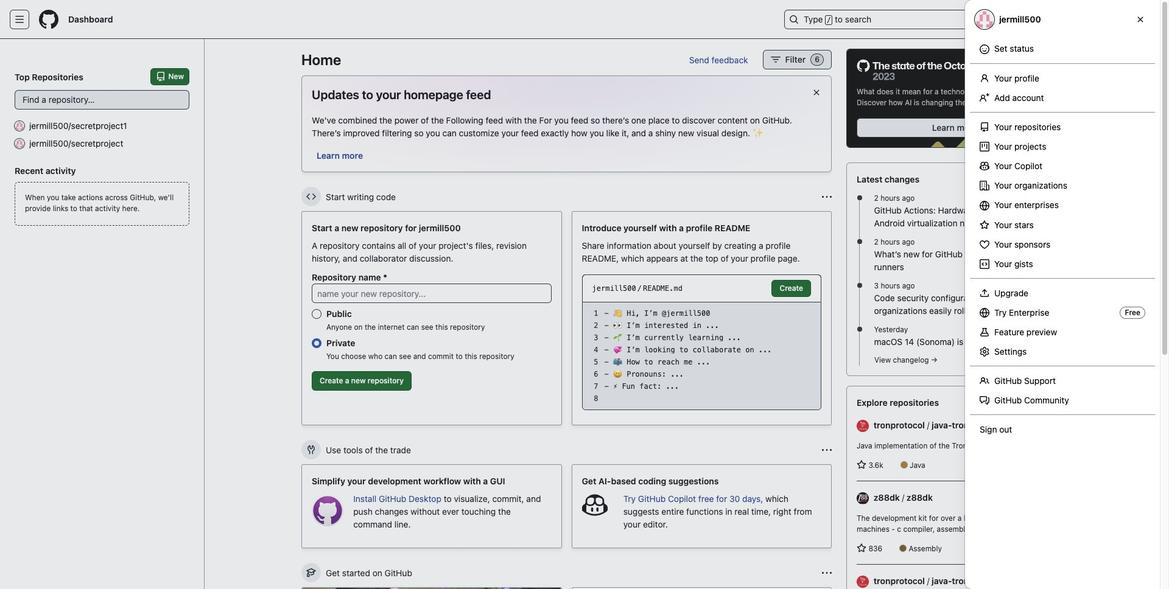 Task type: vqa. For each thing, say whether or not it's contained in the screenshot.
the topmost STAR icon
yes



Task type: describe. For each thing, give the bounding box(es) containing it.
1 dot fill image from the top
[[855, 281, 865, 291]]

account element
[[0, 39, 205, 590]]

triangle down image
[[1036, 15, 1045, 24]]

explore repositories navigation
[[847, 386, 1064, 590]]

1 dot fill image from the top
[[855, 193, 865, 203]]

explore element
[[847, 49, 1064, 590]]

command palette image
[[983, 15, 993, 24]]

star image
[[857, 544, 867, 554]]



Task type: locate. For each thing, give the bounding box(es) containing it.
star image
[[857, 461, 867, 470]]

1 vertical spatial dot fill image
[[855, 325, 865, 334]]

2 dot fill image from the top
[[855, 237, 865, 247]]

1 vertical spatial dot fill image
[[855, 237, 865, 247]]

0 vertical spatial dot fill image
[[855, 281, 865, 291]]

dot fill image
[[855, 193, 865, 203], [855, 237, 865, 247]]

dot fill image
[[855, 281, 865, 291], [855, 325, 865, 334]]

plus image
[[1021, 15, 1031, 24]]

0 vertical spatial dot fill image
[[855, 193, 865, 203]]

homepage image
[[39, 10, 58, 29]]

2 dot fill image from the top
[[855, 325, 865, 334]]



